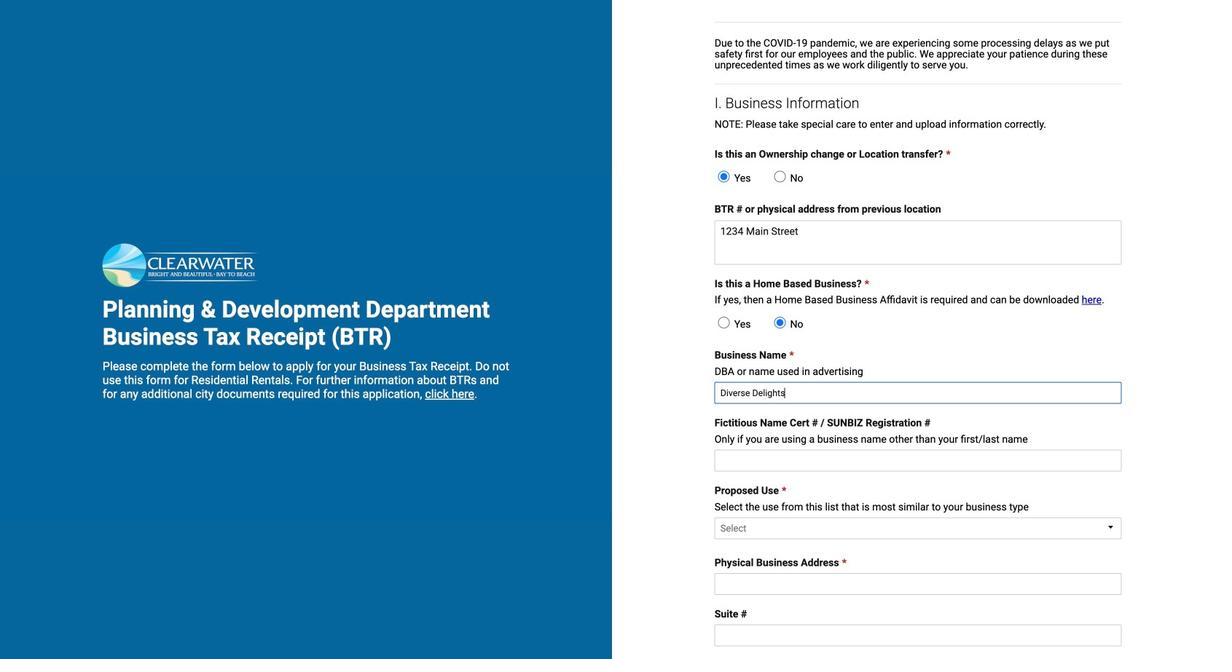 Task type: describe. For each thing, give the bounding box(es) containing it.
logo image
[[103, 244, 277, 287]]

Yes radio
[[718, 171, 730, 183]]

No radio
[[774, 171, 786, 183]]



Task type: locate. For each thing, give the bounding box(es) containing it.
None field
[[715, 382, 1122, 404], [715, 450, 1122, 472], [715, 574, 1122, 596], [715, 625, 1122, 647], [715, 382, 1122, 404], [715, 450, 1122, 472], [715, 574, 1122, 596], [715, 625, 1122, 647]]

No radio
[[774, 317, 786, 329]]

application
[[715, 485, 1122, 544]]

Yes radio
[[718, 317, 730, 329]]

None text field
[[715, 221, 1122, 265]]



Task type: vqa. For each thing, say whether or not it's contained in the screenshot.
bottom Yes RADIO
yes



